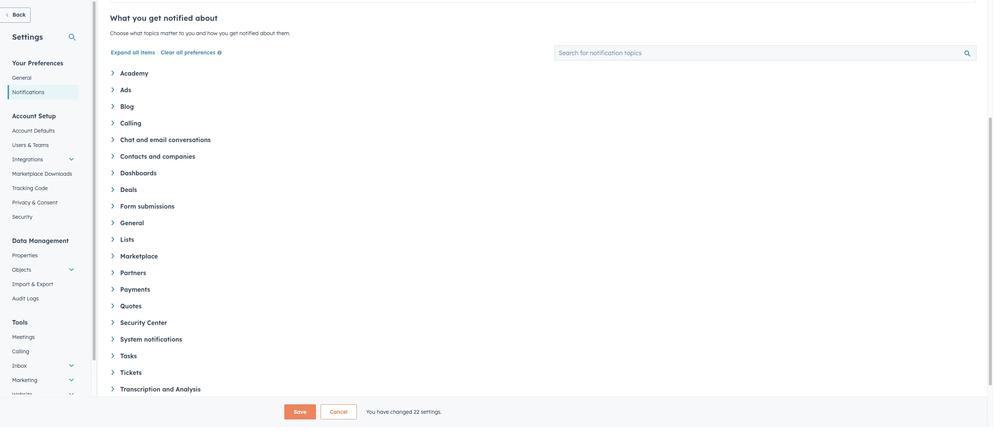 Task type: locate. For each thing, give the bounding box(es) containing it.
matter
[[161, 30, 178, 37]]

consent
[[37, 199, 58, 206]]

caret image inside system notifications dropdown button
[[112, 337, 114, 342]]

and left analysis
[[162, 386, 174, 393]]

1 caret image from the top
[[112, 71, 114, 76]]

about up how
[[195, 13, 218, 23]]

get
[[149, 13, 161, 23], [230, 30, 238, 37]]

system notifications
[[120, 336, 182, 343]]

how
[[207, 30, 218, 37]]

privacy
[[12, 199, 30, 206]]

marketplace inside account setup element
[[12, 171, 43, 177]]

quotes button
[[112, 303, 974, 310]]

and
[[196, 30, 206, 37], [136, 136, 148, 144], [149, 153, 161, 160], [162, 386, 174, 393]]

2 all from the left
[[176, 49, 183, 56]]

security inside account setup element
[[12, 214, 32, 220]]

0 vertical spatial account
[[12, 112, 37, 120]]

code
[[35, 185, 48, 192]]

1 horizontal spatial get
[[230, 30, 238, 37]]

1 vertical spatial security
[[120, 319, 145, 327]]

tracking
[[12, 185, 33, 192]]

calling up 'inbox'
[[12, 348, 29, 355]]

caret image inside transcription and analysis dropdown button
[[112, 387, 114, 392]]

partners button
[[112, 269, 974, 277]]

1 horizontal spatial about
[[260, 30, 275, 37]]

all
[[133, 49, 139, 56], [176, 49, 183, 56]]

4 caret image from the top
[[112, 237, 114, 242]]

2 account from the top
[[12, 127, 32, 134]]

logs
[[27, 295, 39, 302]]

0 vertical spatial general
[[12, 75, 31, 81]]

caret image inside partners dropdown button
[[112, 270, 114, 275]]

account for account defaults
[[12, 127, 32, 134]]

and right chat
[[136, 136, 148, 144]]

downloads
[[45, 171, 72, 177]]

data management
[[12, 237, 69, 245]]

tools element
[[8, 318, 79, 427]]

10 caret image from the top
[[112, 370, 114, 375]]

get up topics
[[149, 13, 161, 23]]

what
[[130, 30, 142, 37]]

caret image inside payments dropdown button
[[112, 287, 114, 292]]

clear
[[161, 49, 175, 56]]

caret image inside the chat and email conversations dropdown button
[[112, 137, 114, 142]]

caret image for tickets
[[112, 370, 114, 375]]

caret image inside quotes dropdown button
[[112, 304, 114, 309]]

1 horizontal spatial marketplace
[[120, 253, 158, 260]]

security down privacy
[[12, 214, 32, 220]]

1 all from the left
[[133, 49, 139, 56]]

chat and email conversations button
[[112, 136, 974, 144]]

1 horizontal spatial general
[[120, 219, 144, 227]]

caret image inside dashboards dropdown button
[[112, 171, 114, 175]]

1 vertical spatial general
[[120, 219, 144, 227]]

caret image inside ads dropdown button
[[112, 87, 114, 92]]

notified up the to
[[164, 13, 193, 23]]

22
[[414, 409, 420, 416]]

8 caret image from the top
[[112, 270, 114, 275]]

caret image inside blog dropdown button
[[112, 104, 114, 109]]

you have changed 22 settings.
[[366, 409, 442, 416]]

back
[[12, 11, 26, 18]]

security
[[12, 214, 32, 220], [120, 319, 145, 327]]

tasks button
[[112, 352, 974, 360]]

caret image inside general 'dropdown button'
[[112, 220, 114, 225]]

import
[[12, 281, 30, 288]]

account setup element
[[8, 112, 79, 224]]

1 vertical spatial notified
[[240, 30, 259, 37]]

0 vertical spatial marketplace
[[12, 171, 43, 177]]

expand
[[111, 49, 131, 56]]

tracking code
[[12, 185, 48, 192]]

website
[[12, 391, 32, 398]]

caret image for marketplace
[[112, 254, 114, 259]]

& for consent
[[32, 199, 36, 206]]

6 caret image from the top
[[112, 304, 114, 309]]

dashboards
[[120, 169, 157, 177]]

0 horizontal spatial general
[[12, 75, 31, 81]]

transcription and analysis
[[120, 386, 201, 393]]

security for security
[[12, 214, 32, 220]]

3 caret image from the top
[[112, 204, 114, 209]]

audit logs link
[[8, 292, 79, 306]]

& right users
[[28, 142, 31, 149]]

account up users
[[12, 127, 32, 134]]

caret image inside lists dropdown button
[[112, 237, 114, 242]]

7 caret image from the top
[[112, 220, 114, 225]]

form
[[120, 203, 136, 210]]

marketplace downloads
[[12, 171, 72, 177]]

& inside privacy & consent 'link'
[[32, 199, 36, 206]]

account defaults link
[[8, 124, 79, 138]]

all left items
[[133, 49, 139, 56]]

9 caret image from the top
[[112, 287, 114, 292]]

calling inside calling link
[[12, 348, 29, 355]]

caret image for academy
[[112, 71, 114, 76]]

caret image inside security center dropdown button
[[112, 320, 114, 325]]

marketplace
[[12, 171, 43, 177], [120, 253, 158, 260]]

0 horizontal spatial calling
[[12, 348, 29, 355]]

caret image for general
[[112, 220, 114, 225]]

0 horizontal spatial about
[[195, 13, 218, 23]]

1 horizontal spatial notified
[[240, 30, 259, 37]]

caret image inside calling dropdown button
[[112, 121, 114, 125]]

1 horizontal spatial security
[[120, 319, 145, 327]]

& left export at the bottom left
[[31, 281, 35, 288]]

calling link
[[8, 345, 79, 359]]

partners
[[120, 269, 146, 277]]

1 horizontal spatial calling
[[120, 120, 141, 127]]

caret image for contacts and companies
[[112, 154, 114, 159]]

blog
[[120, 103, 134, 110]]

caret image inside tickets dropdown button
[[112, 370, 114, 375]]

caret image
[[112, 87, 114, 92], [112, 104, 114, 109], [112, 121, 114, 125], [112, 137, 114, 142], [112, 171, 114, 175], [112, 187, 114, 192], [112, 220, 114, 225], [112, 270, 114, 275], [112, 287, 114, 292], [112, 370, 114, 375]]

data
[[12, 237, 27, 245]]

2 caret image from the top
[[112, 154, 114, 159]]

and for contacts and companies
[[149, 153, 161, 160]]

meetings link
[[8, 330, 79, 345]]

caret image inside form submissions dropdown button
[[112, 204, 114, 209]]

your preferences element
[[8, 59, 79, 99]]

them.
[[277, 30, 291, 37]]

calling up chat
[[120, 120, 141, 127]]

security up system
[[120, 319, 145, 327]]

0 horizontal spatial security
[[12, 214, 32, 220]]

you up what
[[133, 13, 147, 23]]

1 caret image from the top
[[112, 87, 114, 92]]

ads
[[120, 86, 131, 94]]

0 vertical spatial about
[[195, 13, 218, 23]]

account defaults
[[12, 127, 55, 134]]

7 caret image from the top
[[112, 320, 114, 325]]

marketplace downloads link
[[8, 167, 79, 181]]

1 vertical spatial get
[[230, 30, 238, 37]]

lists
[[120, 236, 134, 244]]

marketplace up partners on the left
[[120, 253, 158, 260]]

caret image inside deals dropdown button
[[112, 187, 114, 192]]

1 vertical spatial account
[[12, 127, 32, 134]]

3 caret image from the top
[[112, 121, 114, 125]]

account for account setup
[[12, 112, 37, 120]]

0 vertical spatial notified
[[164, 13, 193, 23]]

caret image
[[112, 71, 114, 76], [112, 154, 114, 159], [112, 204, 114, 209], [112, 237, 114, 242], [112, 254, 114, 259], [112, 304, 114, 309], [112, 320, 114, 325], [112, 337, 114, 342], [112, 354, 114, 358], [112, 387, 114, 392]]

general down the form at top left
[[120, 219, 144, 227]]

10 caret image from the top
[[112, 387, 114, 392]]

caret image inside academy 'dropdown button'
[[112, 71, 114, 76]]

caret image inside marketplace dropdown button
[[112, 254, 114, 259]]

choose what topics matter to you and how you get notified about them.
[[110, 30, 291, 37]]

0 horizontal spatial all
[[133, 49, 139, 56]]

8 caret image from the top
[[112, 337, 114, 342]]

5 caret image from the top
[[112, 254, 114, 259]]

chat and email conversations
[[120, 136, 211, 144]]

0 vertical spatial calling
[[120, 120, 141, 127]]

caret image for chat and email conversations
[[112, 137, 114, 142]]

blog button
[[112, 103, 974, 110]]

tickets button
[[112, 369, 974, 377]]

inbox button
[[8, 359, 79, 373]]

1 horizontal spatial you
[[186, 30, 195, 37]]

9 caret image from the top
[[112, 354, 114, 358]]

1 vertical spatial marketplace
[[120, 253, 158, 260]]

& inside users & teams link
[[28, 142, 31, 149]]

you
[[133, 13, 147, 23], [186, 30, 195, 37], [219, 30, 228, 37]]

0 horizontal spatial marketplace
[[12, 171, 43, 177]]

0 horizontal spatial get
[[149, 13, 161, 23]]

0 horizontal spatial notified
[[164, 13, 193, 23]]

you right the to
[[186, 30, 195, 37]]

1 horizontal spatial all
[[176, 49, 183, 56]]

expand all items button
[[111, 49, 155, 56]]

5 caret image from the top
[[112, 171, 114, 175]]

integrations
[[12, 156, 43, 163]]

all right clear
[[176, 49, 183, 56]]

& right privacy
[[32, 199, 36, 206]]

6 caret image from the top
[[112, 187, 114, 192]]

notified left them.
[[240, 30, 259, 37]]

1 vertical spatial calling
[[12, 348, 29, 355]]

4 caret image from the top
[[112, 137, 114, 142]]

general down your
[[12, 75, 31, 81]]

preferences
[[28, 59, 63, 67]]

calling button
[[112, 120, 974, 127]]

2 vertical spatial &
[[31, 281, 35, 288]]

get right how
[[230, 30, 238, 37]]

1 vertical spatial about
[[260, 30, 275, 37]]

email
[[150, 136, 167, 144]]

& inside import & export link
[[31, 281, 35, 288]]

general link
[[8, 71, 79, 85]]

users
[[12, 142, 26, 149]]

settings
[[12, 32, 43, 42]]

defaults
[[34, 127, 55, 134]]

calling
[[120, 120, 141, 127], [12, 348, 29, 355]]

contacts
[[120, 153, 147, 160]]

and down the email
[[149, 153, 161, 160]]

& for export
[[31, 281, 35, 288]]

2 caret image from the top
[[112, 104, 114, 109]]

import & export link
[[8, 277, 79, 292]]

payments button
[[112, 286, 974, 293]]

caret image inside tasks dropdown button
[[112, 354, 114, 358]]

form submissions
[[120, 203, 175, 210]]

&
[[28, 142, 31, 149], [32, 199, 36, 206], [31, 281, 35, 288]]

0 vertical spatial get
[[149, 13, 161, 23]]

1 account from the top
[[12, 112, 37, 120]]

about left them.
[[260, 30, 275, 37]]

users & teams
[[12, 142, 49, 149]]

1 vertical spatial &
[[32, 199, 36, 206]]

account setup
[[12, 112, 56, 120]]

account up account defaults
[[12, 112, 37, 120]]

caret image for ads
[[112, 87, 114, 92]]

all inside button
[[176, 49, 183, 56]]

caret image inside "contacts and companies" dropdown button
[[112, 154, 114, 159]]

and for transcription and analysis
[[162, 386, 174, 393]]

export
[[37, 281, 53, 288]]

marketplace down "integrations"
[[12, 171, 43, 177]]

0 vertical spatial security
[[12, 214, 32, 220]]

you right how
[[219, 30, 228, 37]]

0 vertical spatial &
[[28, 142, 31, 149]]



Task type: describe. For each thing, give the bounding box(es) containing it.
deals button
[[112, 186, 974, 194]]

dashboards button
[[112, 169, 974, 177]]

caret image for blog
[[112, 104, 114, 109]]

lists button
[[112, 236, 974, 244]]

2 horizontal spatial you
[[219, 30, 228, 37]]

and for chat and email conversations
[[136, 136, 148, 144]]

changed
[[391, 409, 412, 416]]

caret image for lists
[[112, 237, 114, 242]]

you
[[366, 409, 376, 416]]

objects
[[12, 267, 31, 273]]

caret image for partners
[[112, 270, 114, 275]]

back link
[[0, 8, 31, 23]]

marketing button
[[8, 373, 79, 388]]

conversations
[[169, 136, 211, 144]]

have
[[377, 409, 389, 416]]

all for expand
[[133, 49, 139, 56]]

notifications
[[144, 336, 182, 343]]

marketing
[[12, 377, 37, 384]]

contacts and companies button
[[112, 153, 974, 160]]

analysis
[[176, 386, 201, 393]]

what
[[110, 13, 130, 23]]

caret image for tasks
[[112, 354, 114, 358]]

teams
[[33, 142, 49, 149]]

what you get notified about
[[110, 13, 218, 23]]

settings.
[[421, 409, 442, 416]]

quotes
[[120, 303, 142, 310]]

Search for notification topics search field
[[555, 45, 977, 61]]

save
[[294, 409, 307, 416]]

system notifications button
[[112, 336, 974, 343]]

security link
[[8, 210, 79, 224]]

chat
[[120, 136, 135, 144]]

marketplace button
[[112, 253, 974, 260]]

caret image for calling
[[112, 121, 114, 125]]

academy
[[120, 70, 148, 77]]

companies
[[162, 153, 195, 160]]

notifications link
[[8, 85, 79, 99]]

items
[[141, 49, 155, 56]]

system
[[120, 336, 142, 343]]

caret image for deals
[[112, 187, 114, 192]]

security center
[[120, 319, 167, 327]]

your
[[12, 59, 26, 67]]

general inside your preferences element
[[12, 75, 31, 81]]

inbox
[[12, 363, 27, 369]]

general button
[[112, 219, 974, 227]]

meetings
[[12, 334, 35, 341]]

tasks
[[120, 352, 137, 360]]

security for security center
[[120, 319, 145, 327]]

and left how
[[196, 30, 206, 37]]

save button
[[284, 405, 316, 420]]

data management element
[[8, 237, 79, 306]]

transcription
[[120, 386, 160, 393]]

import & export
[[12, 281, 53, 288]]

caret image for system notifications
[[112, 337, 114, 342]]

cancel
[[330, 409, 348, 416]]

choose
[[110, 30, 129, 37]]

website button
[[8, 388, 79, 402]]

integrations button
[[8, 152, 79, 167]]

audit
[[12, 295, 25, 302]]

preferences
[[184, 49, 215, 56]]

0 horizontal spatial you
[[133, 13, 147, 23]]

tickets
[[120, 369, 142, 377]]

tracking code link
[[8, 181, 79, 196]]

caret image for dashboards
[[112, 171, 114, 175]]

to
[[179, 30, 184, 37]]

ads button
[[112, 86, 974, 94]]

caret image for transcription and analysis
[[112, 387, 114, 392]]

cancel button
[[321, 405, 357, 420]]

deals
[[120, 186, 137, 194]]

setup
[[38, 112, 56, 120]]

academy button
[[112, 70, 974, 77]]

marketplace for marketplace
[[120, 253, 158, 260]]

caret image for security center
[[112, 320, 114, 325]]

security center button
[[112, 319, 974, 327]]

caret image for quotes
[[112, 304, 114, 309]]

users & teams link
[[8, 138, 79, 152]]

caret image for form submissions
[[112, 204, 114, 209]]

& for teams
[[28, 142, 31, 149]]

privacy & consent
[[12, 199, 58, 206]]

your preferences
[[12, 59, 63, 67]]

marketplace for marketplace downloads
[[12, 171, 43, 177]]

payments
[[120, 286, 150, 293]]

all for clear
[[176, 49, 183, 56]]

clear all preferences button
[[161, 49, 225, 58]]

caret image for payments
[[112, 287, 114, 292]]

notifications
[[12, 89, 44, 96]]



Task type: vqa. For each thing, say whether or not it's contained in the screenshot.
the leftmost General
yes



